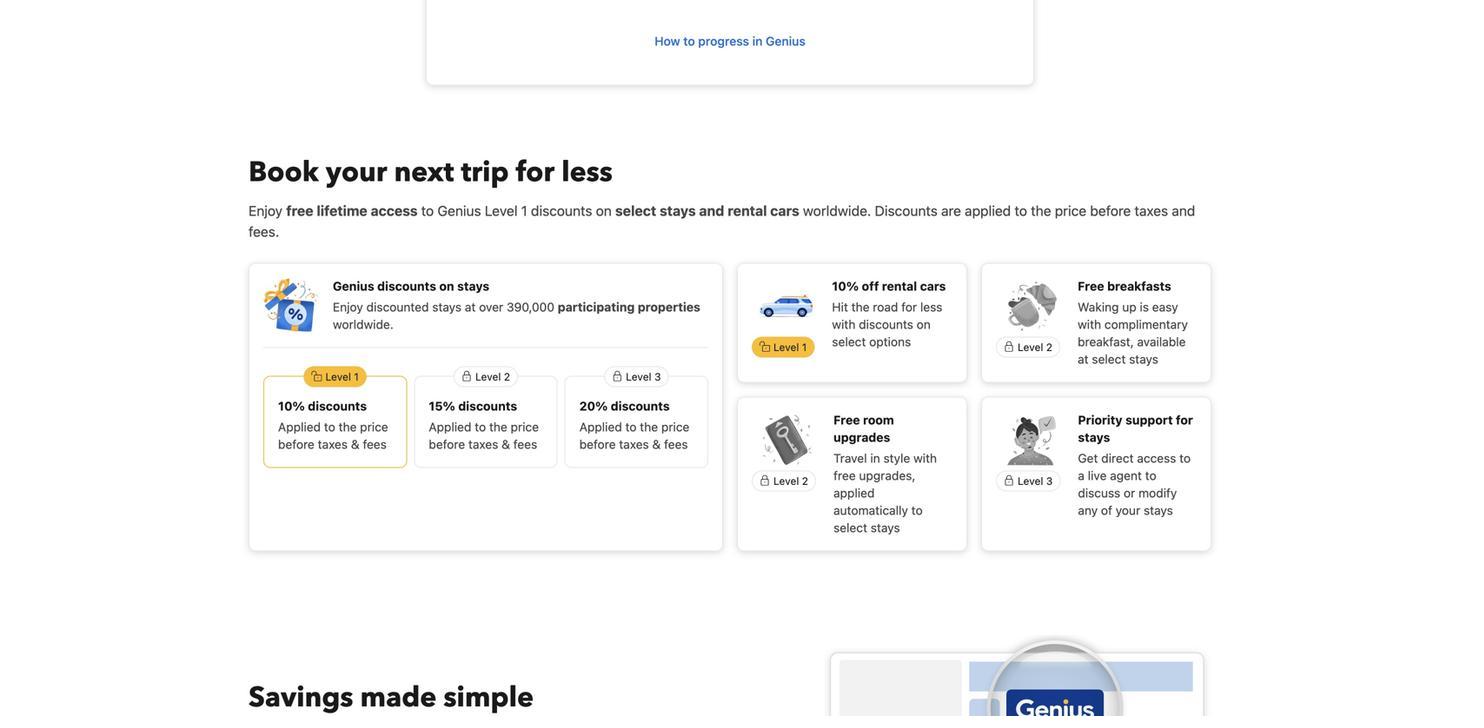 Task type: vqa. For each thing, say whether or not it's contained in the screenshot.
'Tour' to the right
no



Task type: describe. For each thing, give the bounding box(es) containing it.
off
[[862, 279, 879, 293]]

0 vertical spatial free
[[286, 202, 313, 219]]

stays inside free room upgrades travel in style with free upgrades, applied automatically to select stays
[[871, 521, 900, 535]]

the inside worldwide. discounts are applied to the price before taxes and fees.
[[1031, 202, 1051, 219]]

free room upgrades image
[[760, 412, 815, 467]]

up
[[1123, 300, 1137, 314]]

any
[[1078, 503, 1098, 518]]

before for 15% discounts applied to the price before taxes & fees
[[429, 437, 465, 452]]

of
[[1101, 503, 1113, 518]]

enjoy inside genius discounts on stays enjoy discounted stays at over 390,000 participating properties worldwide.
[[333, 300, 363, 314]]

access inside the priority support for stays get direct access to a live agent to discuss or modify any of your stays
[[1137, 451, 1176, 465]]

direct
[[1102, 451, 1134, 465]]

applied for 10%
[[278, 420, 321, 434]]

& for 10% discounts
[[351, 437, 360, 452]]

fees for 10% discounts applied to the price before taxes & fees
[[363, 437, 387, 452]]

to inside the 10% discounts applied to the price before taxes & fees
[[324, 420, 335, 434]]

genius inside genius discounts on stays enjoy discounted stays at over 390,000 participating properties worldwide.
[[333, 279, 374, 293]]

to inside worldwide. discounts are applied to the price before taxes and fees.
[[1015, 202, 1027, 219]]

book your next trip for less
[[249, 153, 613, 191]]

style
[[884, 451, 910, 465]]

0 vertical spatial for
[[516, 153, 555, 191]]

the for 15% discounts applied to the price before taxes & fees
[[489, 420, 507, 434]]

1 horizontal spatial on
[[596, 202, 612, 219]]

less inside the 10% off rental cars hit the road for less with discounts on select options
[[920, 300, 943, 314]]

travel
[[834, 451, 867, 465]]

to inside 15% discounts applied to the price before taxes & fees
[[475, 420, 486, 434]]

priority support for stays image
[[1004, 412, 1060, 467]]

upgrades,
[[859, 468, 916, 483]]

free room upgrades travel in style with free upgrades, applied automatically to select stays
[[834, 413, 937, 535]]

taxes for 15% discounts applied to the price before taxes & fees
[[469, 437, 498, 452]]

a
[[1078, 468, 1085, 483]]

the inside the 10% off rental cars hit the road for less with discounts on select options
[[852, 300, 870, 314]]

1 vertical spatial genius
[[438, 202, 481, 219]]

breakfast,
[[1078, 335, 1134, 349]]

0 vertical spatial level 3
[[626, 371, 661, 383]]

2 for free breakfasts waking up is easy with complimentary breakfast, available at select stays
[[1046, 341, 1053, 353]]

automatically
[[834, 503, 908, 518]]

is
[[1140, 300, 1149, 314]]

discounts inside the 10% off rental cars hit the road for less with discounts on select options
[[859, 317, 914, 332]]

discounts
[[875, 202, 938, 219]]

priority support for stays get direct access to a live agent to discuss or modify any of your stays
[[1078, 413, 1193, 518]]

1 and from the left
[[699, 202, 724, 219]]

select inside the 10% off rental cars hit the road for less with discounts on select options
[[832, 335, 866, 349]]

2 horizontal spatial 1
[[802, 341, 807, 353]]

how to progress in genius
[[655, 34, 806, 48]]

& for 20% discounts
[[652, 437, 661, 452]]

0 vertical spatial access
[[371, 202, 418, 219]]

level down free room upgrades image
[[774, 475, 799, 487]]

the for 20% discounts applied to the price before taxes & fees
[[640, 420, 658, 434]]

price inside worldwide. discounts are applied to the price before taxes and fees.
[[1055, 202, 1087, 219]]

at inside free breakfasts waking up is easy with complimentary breakfast, available at select stays
[[1078, 352, 1089, 366]]

room
[[863, 413, 894, 427]]

discounts for 10% discounts applied to the price before taxes & fees
[[308, 399, 367, 413]]

level down the free breakfasts image
[[1018, 341, 1044, 353]]

level down priority support for stays image at the right
[[1018, 475, 1044, 487]]

15%
[[429, 399, 455, 413]]

support
[[1126, 413, 1173, 427]]

applied inside worldwide. discounts are applied to the price before taxes and fees.
[[965, 202, 1011, 219]]

at inside genius discounts on stays enjoy discounted stays at over 390,000 participating properties worldwide.
[[465, 300, 476, 314]]

book your next trip for less image
[[263, 278, 319, 333]]

discounts for 20% discounts applied to the price before taxes & fees
[[611, 399, 670, 413]]

stays inside free breakfasts waking up is easy with complimentary breakfast, available at select stays
[[1129, 352, 1159, 366]]

select inside free room upgrades travel in style with free upgrades, applied automatically to select stays
[[834, 521, 868, 535]]

0 horizontal spatial your
[[326, 153, 387, 191]]

0 vertical spatial genius
[[766, 34, 806, 48]]

0 horizontal spatial rental
[[728, 202, 767, 219]]

15% discounts applied to the price before taxes & fees
[[429, 399, 539, 452]]

on inside the 10% off rental cars hit the road for less with discounts on select options
[[917, 317, 931, 332]]

level 2 for free room upgrades travel in style with free upgrades, applied automatically to select stays
[[774, 475, 808, 487]]

2 for free room upgrades travel in style with free upgrades, applied automatically to select stays
[[802, 475, 808, 487]]

for inside the priority support for stays get direct access to a live agent to discuss or modify any of your stays
[[1176, 413, 1193, 427]]

level down '10% off rental cars' image
[[774, 341, 799, 353]]

1 horizontal spatial level 3
[[1018, 475, 1053, 487]]

discounts for 15% discounts applied to the price before taxes & fees
[[458, 399, 517, 413]]

applied inside free room upgrades travel in style with free upgrades, applied automatically to select stays
[[834, 486, 875, 500]]

complimentary
[[1105, 317, 1188, 332]]

before for 20% discounts applied to the price before taxes & fees
[[580, 437, 616, 452]]

discuss
[[1078, 486, 1121, 500]]

fees.
[[249, 223, 279, 240]]

fees for 15% discounts applied to the price before taxes & fees
[[514, 437, 537, 452]]

or
[[1124, 486, 1136, 500]]

0 vertical spatial enjoy
[[249, 202, 283, 219]]



Task type: locate. For each thing, give the bounding box(es) containing it.
1 horizontal spatial rental
[[882, 279, 917, 293]]

0 vertical spatial less
[[562, 153, 613, 191]]

2 up 15% discounts applied to the price before taxes & fees in the left bottom of the page
[[504, 371, 510, 383]]

2 horizontal spatial genius
[[766, 34, 806, 48]]

level 2 up 15% discounts applied to the price before taxes & fees in the left bottom of the page
[[475, 371, 510, 383]]

in right progress
[[753, 34, 763, 48]]

1 horizontal spatial 10%
[[832, 279, 859, 293]]

level
[[485, 202, 518, 219], [774, 341, 799, 353], [1018, 341, 1044, 353], [326, 371, 351, 383], [475, 371, 501, 383], [626, 371, 652, 383], [774, 475, 799, 487], [1018, 475, 1044, 487]]

fees
[[363, 437, 387, 452], [514, 437, 537, 452], [664, 437, 688, 452]]

level 2
[[1018, 341, 1053, 353], [475, 371, 510, 383], [774, 475, 808, 487]]

properties
[[638, 300, 700, 314]]

with down waking
[[1078, 317, 1101, 332]]

price
[[1055, 202, 1087, 219], [360, 420, 388, 434], [511, 420, 539, 434], [661, 420, 690, 434]]

1 vertical spatial free
[[834, 413, 860, 427]]

free up waking
[[1078, 279, 1104, 293]]

10%
[[832, 279, 859, 293], [278, 399, 305, 413]]

taxes for 20% discounts applied to the price before taxes & fees
[[619, 437, 649, 452]]

10% discounts applied to the price before taxes & fees
[[278, 399, 388, 452]]

lifetime
[[317, 202, 368, 219]]

easy
[[1152, 300, 1178, 314]]

before inside 20% discounts applied to the price before taxes & fees
[[580, 437, 616, 452]]

your inside the priority support for stays get direct access to a live agent to discuss or modify any of your stays
[[1116, 503, 1141, 518]]

modify
[[1139, 486, 1177, 500]]

worldwide. down discounted in the left top of the page
[[333, 317, 394, 332]]

discounts inside 15% discounts applied to the price before taxes & fees
[[458, 399, 517, 413]]

10% off rental cars image
[[759, 278, 815, 333]]

genius up discounted in the left top of the page
[[333, 279, 374, 293]]

level 3
[[626, 371, 661, 383], [1018, 475, 1053, 487]]

level 2 down free room upgrades image
[[774, 475, 808, 487]]

taxes inside worldwide. discounts are applied to the price before taxes and fees.
[[1135, 202, 1168, 219]]

free
[[1078, 279, 1104, 293], [834, 413, 860, 427]]

applied right are
[[965, 202, 1011, 219]]

0 vertical spatial in
[[753, 34, 763, 48]]

0 horizontal spatial on
[[439, 279, 454, 293]]

level up 20% discounts applied to the price before taxes & fees
[[626, 371, 652, 383]]

0 vertical spatial 10%
[[832, 279, 859, 293]]

0 horizontal spatial level 1
[[326, 371, 359, 383]]

price inside 15% discounts applied to the price before taxes & fees
[[511, 420, 539, 434]]

free breakfasts image
[[1004, 278, 1060, 333]]

& inside 20% discounts applied to the price before taxes & fees
[[652, 437, 661, 452]]

discounts for genius discounts on stays enjoy discounted stays at over 390,000 participating properties worldwide.
[[377, 279, 436, 293]]

0 horizontal spatial free
[[286, 202, 313, 219]]

2 and from the left
[[1172, 202, 1196, 219]]

applied inside the 10% discounts applied to the price before taxes & fees
[[278, 420, 321, 434]]

2 down free room upgrades image
[[802, 475, 808, 487]]

at left the over
[[465, 300, 476, 314]]

discounts inside genius discounts on stays enjoy discounted stays at over 390,000 participating properties worldwide.
[[377, 279, 436, 293]]

road
[[873, 300, 898, 314]]

2 horizontal spatial applied
[[580, 420, 622, 434]]

genius discounts on stays enjoy discounted stays at over 390,000 participating properties worldwide.
[[333, 279, 700, 332]]

free
[[286, 202, 313, 219], [834, 468, 856, 483]]

before for 10% discounts applied to the price before taxes & fees
[[278, 437, 315, 452]]

1 vertical spatial applied
[[834, 486, 875, 500]]

hit
[[832, 300, 848, 314]]

1 vertical spatial rental
[[882, 279, 917, 293]]

taxes inside the 10% discounts applied to the price before taxes & fees
[[318, 437, 348, 452]]

10% for 10% discounts applied to the price before taxes & fees
[[278, 399, 305, 413]]

genius down trip
[[438, 202, 481, 219]]

1 vertical spatial 1
[[802, 341, 807, 353]]

free up upgrades on the right of the page
[[834, 413, 860, 427]]

price for 20% discounts applied to the price before taxes & fees
[[661, 420, 690, 434]]

2 vertical spatial 2
[[802, 475, 808, 487]]

the inside 15% discounts applied to the price before taxes & fees
[[489, 420, 507, 434]]

2 horizontal spatial 2
[[1046, 341, 1053, 353]]

worldwide.
[[803, 202, 871, 219], [333, 317, 394, 332]]

with for free breakfasts waking up is easy with complimentary breakfast, available at select stays
[[1078, 317, 1101, 332]]

fees inside the 10% discounts applied to the price before taxes & fees
[[363, 437, 387, 452]]

1 applied from the left
[[278, 420, 321, 434]]

in
[[753, 34, 763, 48], [871, 451, 880, 465]]

agent
[[1110, 468, 1142, 483]]

before
[[1090, 202, 1131, 219], [278, 437, 315, 452], [429, 437, 465, 452], [580, 437, 616, 452]]

free inside free room upgrades travel in style with free upgrades, applied automatically to select stays
[[834, 468, 856, 483]]

1 horizontal spatial fees
[[514, 437, 537, 452]]

1 vertical spatial in
[[871, 451, 880, 465]]

2 fees from the left
[[514, 437, 537, 452]]

0 horizontal spatial free
[[834, 413, 860, 427]]

level 1
[[774, 341, 807, 353], [326, 371, 359, 383]]

1 vertical spatial enjoy
[[333, 300, 363, 314]]

free down travel
[[834, 468, 856, 483]]

1 horizontal spatial less
[[920, 300, 943, 314]]

book
[[249, 153, 319, 191]]

fees inside 15% discounts applied to the price before taxes & fees
[[514, 437, 537, 452]]

get
[[1078, 451, 1098, 465]]

free inside free breakfasts waking up is easy with complimentary breakfast, available at select stays
[[1078, 279, 1104, 293]]

2 & from the left
[[502, 437, 510, 452]]

0 horizontal spatial applied
[[834, 486, 875, 500]]

2 horizontal spatial &
[[652, 437, 661, 452]]

2 horizontal spatial for
[[1176, 413, 1193, 427]]

in up upgrades,
[[871, 451, 880, 465]]

1 & from the left
[[351, 437, 360, 452]]

and inside worldwide. discounts are applied to the price before taxes and fees.
[[1172, 202, 1196, 219]]

1 horizontal spatial &
[[502, 437, 510, 452]]

price inside the 10% discounts applied to the price before taxes & fees
[[360, 420, 388, 434]]

1 horizontal spatial cars
[[920, 279, 946, 293]]

1 horizontal spatial free
[[834, 468, 856, 483]]

in inside free room upgrades travel in style with free upgrades, applied automatically to select stays
[[871, 451, 880, 465]]

live
[[1088, 468, 1107, 483]]

0 horizontal spatial 1
[[354, 371, 359, 383]]

0 horizontal spatial 3
[[655, 371, 661, 383]]

1 vertical spatial level 2
[[475, 371, 510, 383]]

price for 10% discounts applied to the price before taxes & fees
[[360, 420, 388, 434]]

0 horizontal spatial for
[[516, 153, 555, 191]]

before inside the 10% discounts applied to the price before taxes & fees
[[278, 437, 315, 452]]

& for 15% discounts
[[502, 437, 510, 452]]

3
[[655, 371, 661, 383], [1046, 475, 1053, 487]]

1 horizontal spatial applied
[[965, 202, 1011, 219]]

level 2 for free breakfasts waking up is easy with complimentary breakfast, available at select stays
[[1018, 341, 1053, 353]]

level up the 10% discounts applied to the price before taxes & fees
[[326, 371, 351, 383]]

3 up 20% discounts applied to the price before taxes & fees
[[655, 371, 661, 383]]

2 horizontal spatial fees
[[664, 437, 688, 452]]

enjoy
[[249, 202, 283, 219], [333, 300, 363, 314]]

taxes inside 20% discounts applied to the price before taxes & fees
[[619, 437, 649, 452]]

10% inside the 10% off rental cars hit the road for less with discounts on select options
[[832, 279, 859, 293]]

applied up automatically
[[834, 486, 875, 500]]

rental inside the 10% off rental cars hit the road for less with discounts on select options
[[882, 279, 917, 293]]

0 vertical spatial applied
[[965, 202, 1011, 219]]

level 3 up 20% discounts applied to the price before taxes & fees
[[626, 371, 661, 383]]

next
[[394, 153, 454, 191]]

0 horizontal spatial in
[[753, 34, 763, 48]]

taxes
[[1135, 202, 1168, 219], [318, 437, 348, 452], [469, 437, 498, 452], [619, 437, 649, 452]]

3 applied from the left
[[580, 420, 622, 434]]

3 & from the left
[[652, 437, 661, 452]]

the inside 20% discounts applied to the price before taxes & fees
[[640, 420, 658, 434]]

2 vertical spatial genius
[[333, 279, 374, 293]]

2 horizontal spatial level 2
[[1018, 341, 1053, 353]]

free down book in the top of the page
[[286, 202, 313, 219]]

options
[[869, 335, 911, 349]]

1 vertical spatial free
[[834, 468, 856, 483]]

stays
[[660, 202, 696, 219], [457, 279, 489, 293], [432, 300, 462, 314], [1129, 352, 1159, 366], [1078, 430, 1110, 445], [1144, 503, 1173, 518], [871, 521, 900, 535]]

level up 15% discounts applied to the price before taxes & fees in the left bottom of the page
[[475, 371, 501, 383]]

1 horizontal spatial 2
[[802, 475, 808, 487]]

level 3 down priority support for stays image at the right
[[1018, 475, 1053, 487]]

20%
[[580, 399, 608, 413]]

free for free breakfasts waking up is easy with complimentary breakfast, available at select stays
[[1078, 279, 1104, 293]]

10% inside the 10% discounts applied to the price before taxes & fees
[[278, 399, 305, 413]]

to inside 20% discounts applied to the price before taxes & fees
[[625, 420, 637, 434]]

savings made simple image
[[823, 635, 1212, 716]]

the inside the 10% discounts applied to the price before taxes & fees
[[339, 420, 357, 434]]

the for 10% discounts applied to the price before taxes & fees
[[339, 420, 357, 434]]

0 vertical spatial cars
[[770, 202, 800, 219]]

2
[[1046, 341, 1053, 353], [504, 371, 510, 383], [802, 475, 808, 487]]

worldwide. inside genius discounts on stays enjoy discounted stays at over 390,000 participating properties worldwide.
[[333, 317, 394, 332]]

taxes inside 15% discounts applied to the price before taxes & fees
[[469, 437, 498, 452]]

free inside free room upgrades travel in style with free upgrades, applied automatically to select stays
[[834, 413, 860, 427]]

0 vertical spatial on
[[596, 202, 612, 219]]

for right support
[[1176, 413, 1193, 427]]

and
[[699, 202, 724, 219], [1172, 202, 1196, 219]]

worldwide. inside worldwide. discounts are applied to the price before taxes and fees.
[[803, 202, 871, 219]]

&
[[351, 437, 360, 452], [502, 437, 510, 452], [652, 437, 661, 452]]

less right road
[[920, 300, 943, 314]]

0 horizontal spatial level 3
[[626, 371, 661, 383]]

1 horizontal spatial your
[[1116, 503, 1141, 518]]

1 vertical spatial 10%
[[278, 399, 305, 413]]

2 horizontal spatial with
[[1078, 317, 1101, 332]]

less up enjoy free lifetime access to genius level 1 discounts on select stays and rental cars
[[562, 153, 613, 191]]

applied for 15%
[[429, 420, 472, 434]]

before inside 15% discounts applied to the price before taxes & fees
[[429, 437, 465, 452]]

how to progress in genius link
[[648, 26, 813, 57]]

1 vertical spatial level 3
[[1018, 475, 1053, 487]]

1 vertical spatial less
[[920, 300, 943, 314]]

1 horizontal spatial and
[[1172, 202, 1196, 219]]

1 horizontal spatial level 1
[[774, 341, 807, 353]]

discounted
[[366, 300, 429, 314]]

taxes for 10% discounts applied to the price before taxes & fees
[[318, 437, 348, 452]]

applied inside 20% discounts applied to the price before taxes & fees
[[580, 420, 622, 434]]

over
[[479, 300, 503, 314]]

1 horizontal spatial applied
[[429, 420, 472, 434]]

are
[[941, 202, 961, 219]]

with right style
[[914, 451, 937, 465]]

0 horizontal spatial less
[[562, 153, 613, 191]]

2 applied from the left
[[429, 420, 472, 434]]

0 horizontal spatial 2
[[504, 371, 510, 383]]

0 vertical spatial level 1
[[774, 341, 807, 353]]

1 horizontal spatial for
[[902, 300, 917, 314]]

before inside worldwide. discounts are applied to the price before taxes and fees.
[[1090, 202, 1131, 219]]

available
[[1137, 335, 1186, 349]]

to inside free room upgrades travel in style with free upgrades, applied automatically to select stays
[[912, 503, 923, 518]]

rental
[[728, 202, 767, 219], [882, 279, 917, 293]]

0 vertical spatial free
[[1078, 279, 1104, 293]]

genius right progress
[[766, 34, 806, 48]]

cars
[[770, 202, 800, 219], [920, 279, 946, 293]]

fees for 20% discounts applied to the price before taxes & fees
[[664, 437, 688, 452]]

1 vertical spatial your
[[1116, 503, 1141, 518]]

2 down the free breakfasts image
[[1046, 341, 1053, 353]]

for up enjoy free lifetime access to genius level 1 discounts on select stays and rental cars
[[516, 153, 555, 191]]

0 horizontal spatial access
[[371, 202, 418, 219]]

2 vertical spatial level 2
[[774, 475, 808, 487]]

& inside 15% discounts applied to the price before taxes & fees
[[502, 437, 510, 452]]

& inside the 10% discounts applied to the price before taxes & fees
[[351, 437, 360, 452]]

worldwide. discounts are applied to the price before taxes and fees.
[[249, 202, 1196, 240]]

progress
[[698, 34, 749, 48]]

your
[[326, 153, 387, 191], [1116, 503, 1141, 518]]

0 horizontal spatial genius
[[333, 279, 374, 293]]

discounts inside the 10% discounts applied to the price before taxes & fees
[[308, 399, 367, 413]]

with inside the 10% off rental cars hit the road for less with discounts on select options
[[832, 317, 856, 332]]

10% for 10% off rental cars hit the road for less with discounts on select options
[[832, 279, 859, 293]]

price for 15% discounts applied to the price before taxes & fees
[[511, 420, 539, 434]]

2 vertical spatial on
[[917, 317, 931, 332]]

participating
[[558, 300, 635, 314]]

with for free room upgrades travel in style with free upgrades, applied automatically to select stays
[[914, 451, 937, 465]]

for right road
[[902, 300, 917, 314]]

1 fees from the left
[[363, 437, 387, 452]]

0 horizontal spatial fees
[[363, 437, 387, 452]]

for
[[516, 153, 555, 191], [902, 300, 917, 314], [1176, 413, 1193, 427]]

priority
[[1078, 413, 1123, 427]]

0 vertical spatial 2
[[1046, 341, 1053, 353]]

1 vertical spatial 3
[[1046, 475, 1053, 487]]

20% discounts applied to the price before taxes & fees
[[580, 399, 690, 452]]

price inside 20% discounts applied to the price before taxes & fees
[[661, 420, 690, 434]]

1 horizontal spatial at
[[1078, 352, 1089, 366]]

access
[[371, 202, 418, 219], [1137, 451, 1176, 465]]

at down breakfast,
[[1078, 352, 1089, 366]]

1 horizontal spatial enjoy
[[333, 300, 363, 314]]

applied for 20%
[[580, 420, 622, 434]]

your down or
[[1116, 503, 1141, 518]]

less
[[562, 153, 613, 191], [920, 300, 943, 314]]

1 vertical spatial level 1
[[326, 371, 359, 383]]

1 vertical spatial access
[[1137, 451, 1176, 465]]

0 horizontal spatial level 2
[[475, 371, 510, 383]]

1 vertical spatial for
[[902, 300, 917, 314]]

applied
[[278, 420, 321, 434], [429, 420, 472, 434], [580, 420, 622, 434]]

your up the lifetime
[[326, 153, 387, 191]]

discounts inside 20% discounts applied to the price before taxes & fees
[[611, 399, 670, 413]]

at
[[465, 300, 476, 314], [1078, 352, 1089, 366]]

enjoy free lifetime access to genius level 1 discounts on select stays and rental cars
[[249, 202, 800, 219]]

applied
[[965, 202, 1011, 219], [834, 486, 875, 500]]

free breakfasts waking up is easy with complimentary breakfast, available at select stays
[[1078, 279, 1188, 366]]

390,000
[[507, 300, 555, 314]]

level 2 down the free breakfasts image
[[1018, 341, 1053, 353]]

1 horizontal spatial access
[[1137, 451, 1176, 465]]

1 vertical spatial cars
[[920, 279, 946, 293]]

1 horizontal spatial level 2
[[774, 475, 808, 487]]

2 vertical spatial 1
[[354, 371, 359, 383]]

0 vertical spatial your
[[326, 153, 387, 191]]

2 horizontal spatial on
[[917, 317, 931, 332]]

to
[[684, 34, 695, 48], [421, 202, 434, 219], [1015, 202, 1027, 219], [324, 420, 335, 434], [475, 420, 486, 434], [625, 420, 637, 434], [1180, 451, 1191, 465], [1145, 468, 1157, 483], [912, 503, 923, 518]]

10% off rental cars hit the road for less with discounts on select options
[[832, 279, 946, 349]]

level 1 up the 10% discounts applied to the price before taxes & fees
[[326, 371, 359, 383]]

0 vertical spatial 1
[[521, 202, 527, 219]]

0 horizontal spatial enjoy
[[249, 202, 283, 219]]

0 vertical spatial worldwide.
[[803, 202, 871, 219]]

fees inside 20% discounts applied to the price before taxes & fees
[[664, 437, 688, 452]]

level 1 down '10% off rental cars' image
[[774, 341, 807, 353]]

select
[[615, 202, 656, 219], [832, 335, 866, 349], [1092, 352, 1126, 366], [834, 521, 868, 535]]

1 horizontal spatial 3
[[1046, 475, 1053, 487]]

0 horizontal spatial applied
[[278, 420, 321, 434]]

select inside free breakfasts waking up is easy with complimentary breakfast, available at select stays
[[1092, 352, 1126, 366]]

0 vertical spatial 3
[[655, 371, 661, 383]]

upgrades
[[834, 430, 891, 445]]

cars inside the 10% off rental cars hit the road for less with discounts on select options
[[920, 279, 946, 293]]

waking
[[1078, 300, 1119, 314]]

1 horizontal spatial with
[[914, 451, 937, 465]]

trip
[[461, 153, 509, 191]]

worldwide. left discounts
[[803, 202, 871, 219]]

access down next
[[371, 202, 418, 219]]

breakfasts
[[1107, 279, 1172, 293]]

discounts
[[531, 202, 592, 219], [377, 279, 436, 293], [859, 317, 914, 332], [308, 399, 367, 413], [458, 399, 517, 413], [611, 399, 670, 413]]

for inside the 10% off rental cars hit the road for less with discounts on select options
[[902, 300, 917, 314]]

free for free room upgrades travel in style with free upgrades, applied automatically to select stays
[[834, 413, 860, 427]]

3 left a
[[1046, 475, 1053, 487]]

1 horizontal spatial genius
[[438, 202, 481, 219]]

on inside genius discounts on stays enjoy discounted stays at over 390,000 participating properties worldwide.
[[439, 279, 454, 293]]

1 vertical spatial at
[[1078, 352, 1089, 366]]

the
[[1031, 202, 1051, 219], [852, 300, 870, 314], [339, 420, 357, 434], [489, 420, 507, 434], [640, 420, 658, 434]]

1
[[521, 202, 527, 219], [802, 341, 807, 353], [354, 371, 359, 383]]

3 fees from the left
[[664, 437, 688, 452]]

0 vertical spatial rental
[[728, 202, 767, 219]]

enjoy left discounted in the left top of the page
[[333, 300, 363, 314]]

1 vertical spatial 2
[[504, 371, 510, 383]]

level down trip
[[485, 202, 518, 219]]

1 horizontal spatial worldwide.
[[803, 202, 871, 219]]

with
[[832, 317, 856, 332], [1078, 317, 1101, 332], [914, 451, 937, 465]]

genius
[[766, 34, 806, 48], [438, 202, 481, 219], [333, 279, 374, 293]]

access up modify
[[1137, 451, 1176, 465]]

applied inside 15% discounts applied to the price before taxes & fees
[[429, 420, 472, 434]]

2 vertical spatial for
[[1176, 413, 1193, 427]]

with inside free room upgrades travel in style with free upgrades, applied automatically to select stays
[[914, 451, 937, 465]]

with down hit
[[832, 317, 856, 332]]

enjoy up fees.
[[249, 202, 283, 219]]

on
[[596, 202, 612, 219], [439, 279, 454, 293], [917, 317, 931, 332]]

with inside free breakfasts waking up is easy with complimentary breakfast, available at select stays
[[1078, 317, 1101, 332]]

how
[[655, 34, 680, 48]]

0 horizontal spatial cars
[[770, 202, 800, 219]]



